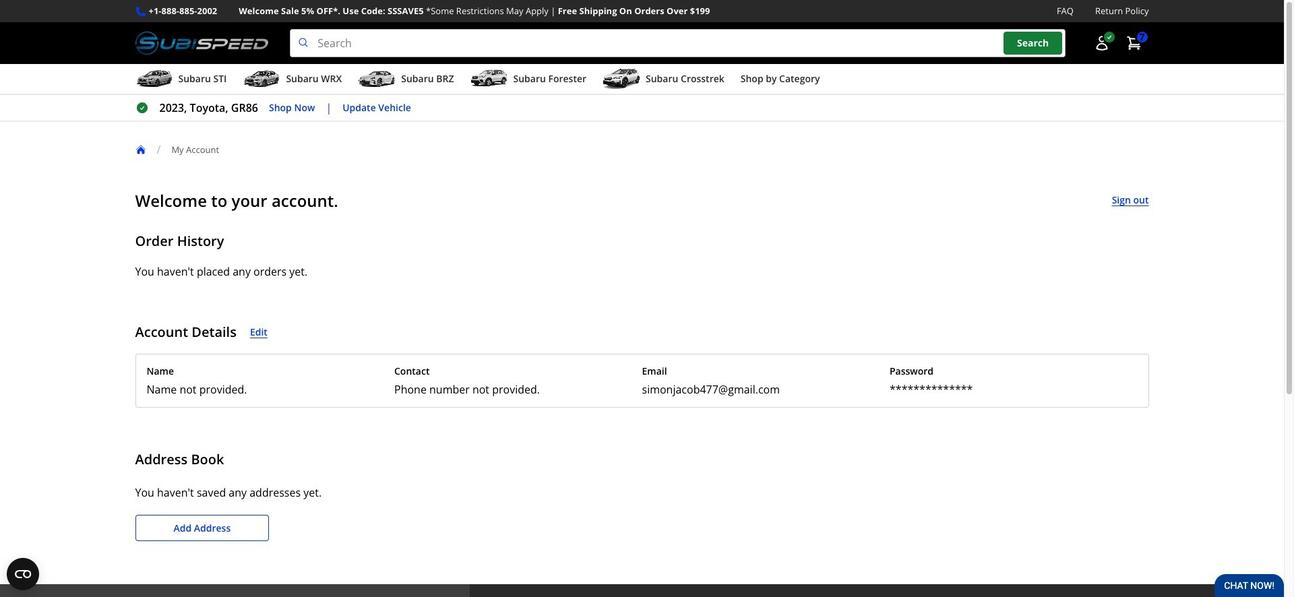 Task type: describe. For each thing, give the bounding box(es) containing it.
button image
[[1094, 35, 1111, 51]]

a subaru brz thumbnail image image
[[358, 69, 396, 89]]

home image
[[135, 144, 146, 155]]

a subaru sti thumbnail image image
[[135, 69, 173, 89]]

subispeed logo image
[[135, 29, 269, 57]]

a subaru forester thumbnail image image
[[470, 69, 508, 89]]



Task type: vqa. For each thing, say whether or not it's contained in the screenshot.
Home image
yes



Task type: locate. For each thing, give the bounding box(es) containing it.
a subaru wrx thumbnail image image
[[243, 69, 281, 89]]

search input field
[[290, 29, 1066, 57]]

a subaru crosstrek thumbnail image image
[[603, 69, 641, 89]]

open widget image
[[7, 558, 39, 591]]



